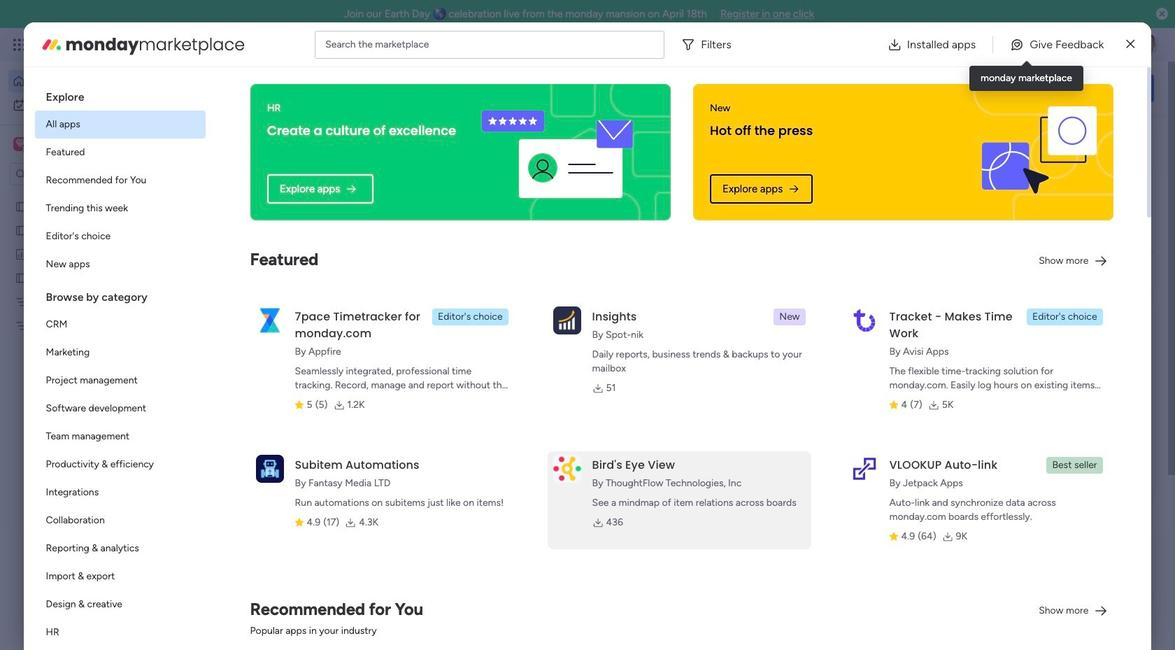 Task type: vqa. For each thing, say whether or not it's contained in the screenshot.
2nd the 'Workspace' image from right
no



Task type: describe. For each thing, give the bounding box(es) containing it.
notifications image
[[927, 38, 941, 52]]

help center element
[[945, 605, 1155, 650]]

v2 bolt switch image
[[1065, 80, 1073, 96]]

0 horizontal spatial monday marketplace image
[[40, 33, 63, 56]]

add to favorites image
[[415, 455, 429, 469]]

help image
[[1085, 38, 1099, 52]]

circle o image
[[966, 213, 975, 223]]

getting started element
[[945, 538, 1155, 594]]

see plans image
[[232, 37, 245, 52]]

invite members image
[[989, 38, 1003, 52]]

workspace image
[[16, 136, 25, 152]]

2 image
[[969, 29, 981, 44]]

0 horizontal spatial banner logo image
[[472, 84, 654, 220]]



Task type: locate. For each thing, give the bounding box(es) containing it.
app logo image
[[256, 306, 284, 334], [553, 306, 581, 334], [851, 306, 879, 334], [256, 455, 284, 483], [553, 455, 581, 483], [851, 455, 879, 483]]

monday marketplace image right invite members "icon"
[[1020, 38, 1034, 52]]

2 heading from the top
[[35, 279, 205, 311]]

0 vertical spatial dapulse x slim image
[[1127, 36, 1135, 53]]

monday marketplace image right the select product icon
[[40, 33, 63, 56]]

0 vertical spatial public board image
[[15, 223, 28, 237]]

select product image
[[13, 38, 27, 52]]

1 vertical spatial terry turtle image
[[249, 603, 277, 631]]

terry turtle image
[[1136, 34, 1159, 56], [249, 603, 277, 631]]

1 horizontal spatial banner logo image
[[983, 106, 1098, 198]]

component image
[[463, 305, 475, 318]]

0 vertical spatial terry turtle image
[[1136, 34, 1159, 56]]

v2 user feedback image
[[956, 80, 967, 96]]

1 vertical spatial heading
[[35, 279, 205, 311]]

1 heading from the top
[[35, 78, 205, 111]]

search everything image
[[1054, 38, 1068, 52]]

option
[[8, 70, 170, 92], [8, 94, 170, 116], [35, 111, 205, 139], [35, 139, 205, 167], [35, 167, 205, 195], [0, 193, 178, 196], [35, 195, 205, 223], [35, 223, 205, 251], [35, 251, 205, 279], [35, 311, 205, 339], [35, 339, 205, 367], [35, 367, 205, 395], [35, 395, 205, 423], [35, 423, 205, 451], [35, 451, 205, 479], [35, 479, 205, 507], [35, 507, 205, 535], [35, 535, 205, 563], [35, 563, 205, 591], [35, 591, 205, 619], [35, 619, 205, 647]]

workspace selection element
[[13, 136, 117, 154]]

1 vertical spatial dapulse x slim image
[[1134, 129, 1150, 146]]

monday marketplace image
[[40, 33, 63, 56], [1020, 38, 1034, 52]]

0 horizontal spatial terry turtle image
[[249, 603, 277, 631]]

2 vertical spatial public board image
[[234, 455, 249, 470]]

1 horizontal spatial terry turtle image
[[1136, 34, 1159, 56]]

public dashboard image
[[15, 247, 28, 260]]

templates image image
[[957, 310, 1142, 406]]

Search in workspace field
[[29, 166, 117, 182]]

dapulse x slim image
[[1127, 36, 1135, 53], [1134, 129, 1150, 146]]

quick search results list box
[[216, 159, 911, 516]]

1 horizontal spatial monday marketplace image
[[1020, 38, 1034, 52]]

list box
[[35, 78, 205, 650], [0, 191, 178, 526]]

public board image
[[15, 199, 28, 213]]

banner logo image
[[472, 84, 654, 220], [983, 106, 1098, 198]]

0 vertical spatial heading
[[35, 78, 205, 111]]

heading
[[35, 78, 205, 111], [35, 279, 205, 311]]

workspace image
[[13, 136, 27, 152]]

check circle image
[[966, 159, 975, 170]]

1 vertical spatial public board image
[[15, 271, 28, 284]]

check circle image
[[966, 177, 975, 188]]

public board image
[[15, 223, 28, 237], [15, 271, 28, 284], [234, 455, 249, 470]]

update feed image
[[958, 38, 972, 52]]



